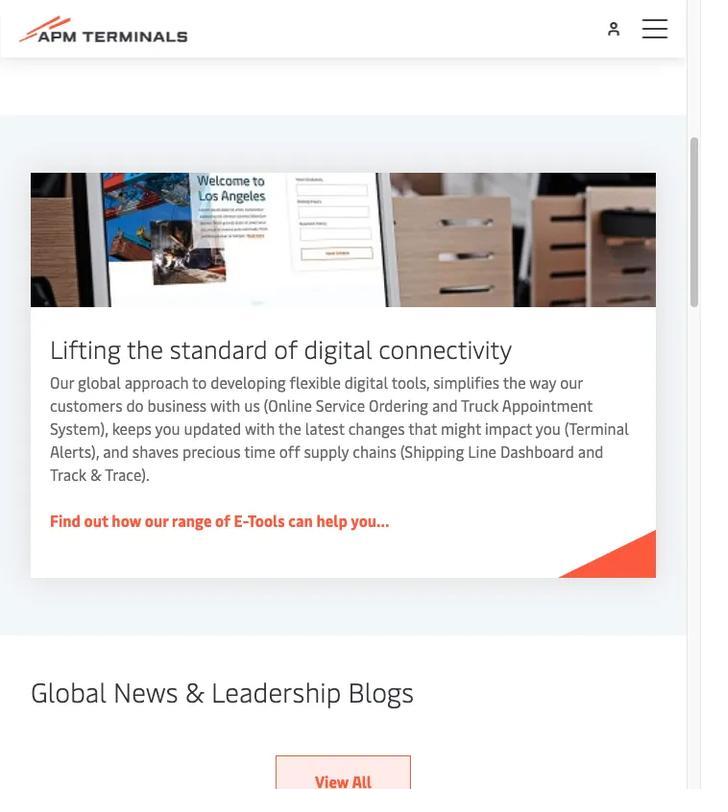 Task type: describe. For each thing, give the bounding box(es) containing it.
0 horizontal spatial and
[[103, 441, 129, 462]]

our
[[50, 372, 74, 393]]

updated
[[184, 418, 241, 439]]

impact
[[485, 418, 532, 439]]

0 vertical spatial digital
[[304, 332, 372, 366]]

1 vertical spatial the
[[503, 372, 526, 393]]

tools,
[[392, 372, 430, 393]]

out
[[84, 511, 108, 531]]

& inside lifting the standard of digital connectivity our global approach to developing flexible digital tools, simplifies the way our customers do business with us (online service ordering and truck appointment system), keeps you updated with the latest changes that might impact you (terminal alerts), and shaves precious time off supply chains (shipping line dashboard and track & trace).
[[90, 464, 102, 485]]

keeps
[[112, 418, 152, 439]]

flexible
[[290, 372, 341, 393]]

chains
[[353, 441, 397, 462]]

apmt container tracking banner image
[[31, 173, 656, 308]]

1 you from the left
[[155, 418, 180, 439]]

way
[[530, 372, 557, 393]]

changes
[[348, 418, 405, 439]]

2 you from the left
[[536, 418, 561, 439]]

to
[[192, 372, 207, 393]]

e-
[[234, 511, 248, 531]]

connectivity
[[379, 332, 512, 366]]

system),
[[50, 418, 108, 439]]

range
[[172, 511, 212, 531]]

find out how our range of e-tools can help you...
[[50, 511, 390, 531]]

find
[[50, 511, 81, 531]]

appointment
[[502, 395, 593, 416]]

0 horizontal spatial our
[[145, 511, 168, 531]]

approach
[[125, 372, 189, 393]]

trace).
[[105, 464, 150, 485]]

truck
[[461, 395, 499, 416]]

1 vertical spatial digital
[[345, 372, 388, 393]]

(shipping
[[400, 441, 464, 462]]

standard
[[170, 332, 268, 366]]

global
[[31, 674, 107, 710]]

developing
[[211, 372, 286, 393]]

lifting
[[50, 332, 121, 366]]

do
[[126, 395, 144, 416]]

0 vertical spatial with
[[210, 395, 241, 416]]

0 vertical spatial the
[[127, 332, 163, 366]]

1 horizontal spatial with
[[245, 418, 275, 439]]

track
[[50, 464, 87, 485]]

time
[[244, 441, 276, 462]]

2 horizontal spatial and
[[578, 441, 604, 462]]

1 vertical spatial &
[[185, 674, 204, 710]]

help
[[316, 511, 348, 531]]

leadership
[[211, 674, 341, 710]]

might
[[441, 418, 481, 439]]

you...
[[351, 511, 390, 531]]

2 vertical spatial the
[[278, 418, 302, 439]]

shaves
[[132, 441, 179, 462]]

dashboard
[[500, 441, 574, 462]]



Task type: locate. For each thing, give the bounding box(es) containing it.
supply
[[304, 441, 349, 462]]

you
[[155, 418, 180, 439], [536, 418, 561, 439]]

the left way
[[503, 372, 526, 393]]

customers
[[50, 395, 122, 416]]

blogs
[[348, 674, 414, 710]]

(terminal
[[565, 418, 629, 439]]

and up trace). at left
[[103, 441, 129, 462]]

ordering
[[369, 395, 428, 416]]

alerts),
[[50, 441, 99, 462]]

0 vertical spatial &
[[90, 464, 102, 485]]

0 horizontal spatial &
[[90, 464, 102, 485]]

and down "(terminal"
[[578, 441, 604, 462]]

business
[[147, 395, 207, 416]]

with
[[210, 395, 241, 416], [245, 418, 275, 439]]

1 vertical spatial of
[[215, 511, 231, 531]]

digital up 'service'
[[345, 372, 388, 393]]

our
[[560, 372, 583, 393], [145, 511, 168, 531]]

simplifies
[[433, 372, 500, 393]]

& right news
[[185, 674, 204, 710]]

service
[[316, 395, 365, 416]]

line
[[468, 441, 497, 462]]

our right how
[[145, 511, 168, 531]]

can
[[288, 511, 313, 531]]

you down appointment
[[536, 418, 561, 439]]

latest
[[305, 418, 345, 439]]

1 horizontal spatial you
[[536, 418, 561, 439]]

of up the flexible
[[274, 332, 298, 366]]

news
[[113, 674, 178, 710]]

tools
[[248, 511, 285, 531]]

the
[[127, 332, 163, 366], [503, 372, 526, 393], [278, 418, 302, 439]]

with up "time" at the bottom
[[245, 418, 275, 439]]

1 horizontal spatial the
[[278, 418, 302, 439]]

and up might
[[432, 395, 458, 416]]

off
[[279, 441, 300, 462]]

with up the updated
[[210, 395, 241, 416]]

&
[[90, 464, 102, 485], [185, 674, 204, 710]]

0 horizontal spatial of
[[215, 511, 231, 531]]

(online
[[264, 395, 312, 416]]

and
[[432, 395, 458, 416], [103, 441, 129, 462], [578, 441, 604, 462]]

0 horizontal spatial the
[[127, 332, 163, 366]]

0 vertical spatial of
[[274, 332, 298, 366]]

global news & leadership blogs
[[31, 674, 414, 710]]

of
[[274, 332, 298, 366], [215, 511, 231, 531]]

our inside lifting the standard of digital connectivity our global approach to developing flexible digital tools, simplifies the way our customers do business with us (online service ordering and truck appointment system), keeps you updated with the latest changes that might impact you (terminal alerts), and shaves precious time off supply chains (shipping line dashboard and track & trace).
[[560, 372, 583, 393]]

1 horizontal spatial and
[[432, 395, 458, 416]]

digital
[[304, 332, 372, 366], [345, 372, 388, 393]]

the up off
[[278, 418, 302, 439]]

of inside lifting the standard of digital connectivity our global approach to developing flexible digital tools, simplifies the way our customers do business with us (online service ordering and truck appointment system), keeps you updated with the latest changes that might impact you (terminal alerts), and shaves precious time off supply chains (shipping line dashboard and track & trace).
[[274, 332, 298, 366]]

0 horizontal spatial with
[[210, 395, 241, 416]]

1 vertical spatial with
[[245, 418, 275, 439]]

you down the business
[[155, 418, 180, 439]]

2 horizontal spatial the
[[503, 372, 526, 393]]

us
[[244, 395, 260, 416]]

1 horizontal spatial &
[[185, 674, 204, 710]]

how
[[112, 511, 141, 531]]

0 horizontal spatial you
[[155, 418, 180, 439]]

0 vertical spatial our
[[560, 372, 583, 393]]

digital up the flexible
[[304, 332, 372, 366]]

global
[[78, 372, 121, 393]]

lifting the standard of digital connectivity our global approach to developing flexible digital tools, simplifies the way our customers do business with us (online service ordering and truck appointment system), keeps you updated with the latest changes that might impact you (terminal alerts), and shaves precious time off supply chains (shipping line dashboard and track & trace).
[[50, 332, 629, 485]]

1 vertical spatial our
[[145, 511, 168, 531]]

precious
[[183, 441, 241, 462]]

1 horizontal spatial of
[[274, 332, 298, 366]]

the up approach
[[127, 332, 163, 366]]

of left e-
[[215, 511, 231, 531]]

our right way
[[560, 372, 583, 393]]

1 horizontal spatial our
[[560, 372, 583, 393]]

& right track
[[90, 464, 102, 485]]

that
[[408, 418, 437, 439]]



Task type: vqa. For each thing, say whether or not it's contained in the screenshot.
the Visit on the bottom of page
no



